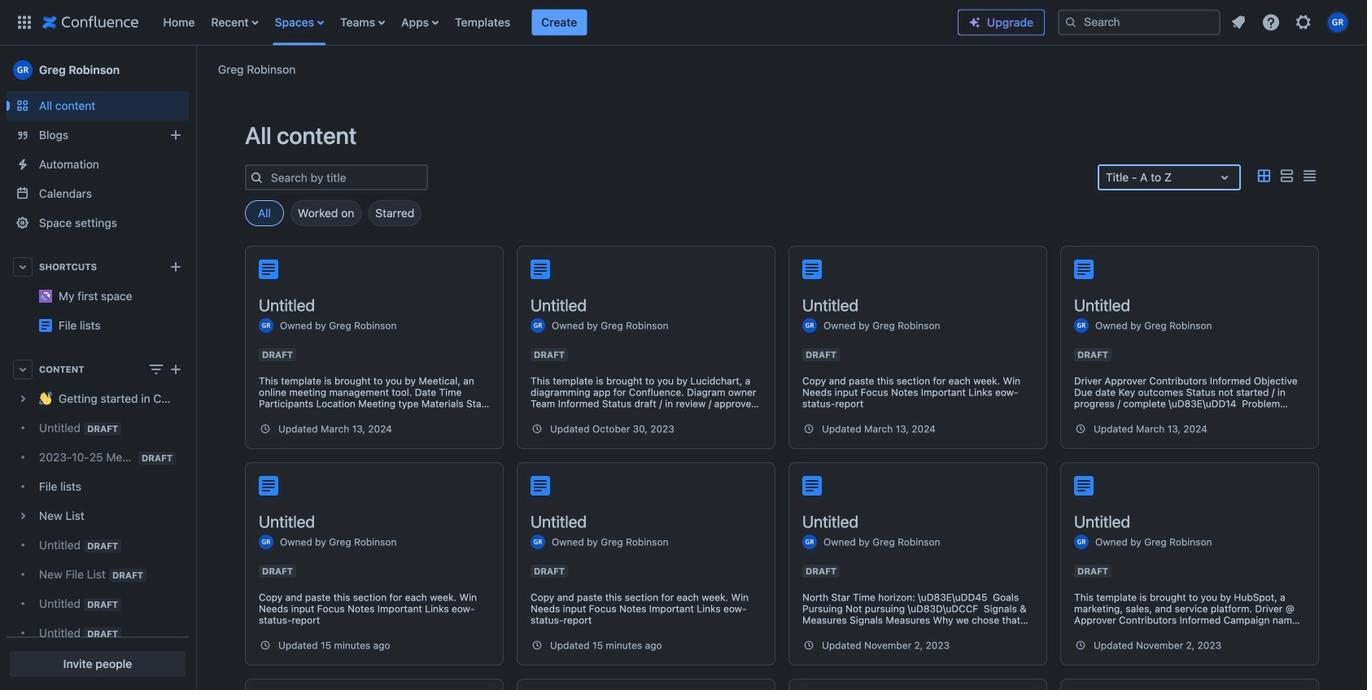 Task type: locate. For each thing, give the bounding box(es) containing it.
Search field
[[1058, 9, 1221, 35]]

create a page image
[[166, 360, 186, 379]]

2 horizontal spatial page image
[[1075, 476, 1094, 496]]

global element
[[10, 0, 958, 45]]

1 horizontal spatial list
[[1224, 8, 1358, 37]]

list item
[[532, 9, 587, 35]]

page image
[[531, 476, 550, 496], [803, 476, 822, 496], [1075, 476, 1094, 496]]

cards image
[[1254, 166, 1274, 186]]

tree
[[7, 384, 189, 690]]

list
[[155, 0, 958, 45], [1224, 8, 1358, 37]]

None search field
[[1058, 9, 1221, 35]]

confluence image
[[42, 13, 139, 32], [42, 13, 139, 32]]

space element
[[0, 46, 195, 690]]

banner
[[0, 0, 1368, 46]]

None text field
[[1106, 169, 1109, 186]]

1 horizontal spatial page image
[[803, 476, 822, 496]]

2 page image from the left
[[803, 476, 822, 496]]

tree inside space element
[[7, 384, 189, 690]]

collapse sidebar image
[[177, 54, 213, 86]]

search image
[[1065, 16, 1078, 29]]

list for premium "icon"
[[1224, 8, 1358, 37]]

0 horizontal spatial page image
[[531, 476, 550, 496]]

premium image
[[969, 16, 982, 29]]

page image
[[259, 260, 278, 279], [531, 260, 550, 279], [803, 260, 822, 279], [1075, 260, 1094, 279], [259, 476, 278, 496]]

profile picture image
[[259, 318, 274, 333], [531, 318, 545, 333], [803, 318, 817, 333], [1075, 318, 1089, 333], [259, 535, 274, 549], [531, 535, 545, 549], [803, 535, 817, 549], [1075, 535, 1089, 549]]

list item inside global element
[[532, 9, 587, 35]]

0 horizontal spatial list
[[155, 0, 958, 45]]

create a blog image
[[166, 125, 186, 145]]

file lists image
[[39, 319, 52, 332]]



Task type: describe. For each thing, give the bounding box(es) containing it.
add shortcut image
[[166, 257, 186, 277]]

list for appswitcher icon
[[155, 0, 958, 45]]

change view image
[[147, 360, 166, 379]]

appswitcher icon image
[[15, 13, 34, 32]]

notification icon image
[[1229, 13, 1249, 32]]

Search by title field
[[266, 166, 427, 189]]

open image
[[1215, 168, 1235, 187]]

settings icon image
[[1294, 13, 1314, 32]]

compact list image
[[1300, 166, 1320, 186]]

3 page image from the left
[[1075, 476, 1094, 496]]

list image
[[1277, 166, 1297, 186]]

1 page image from the left
[[531, 476, 550, 496]]

help icon image
[[1262, 13, 1281, 32]]



Task type: vqa. For each thing, say whether or not it's contained in the screenshot.
AGENDA
no



